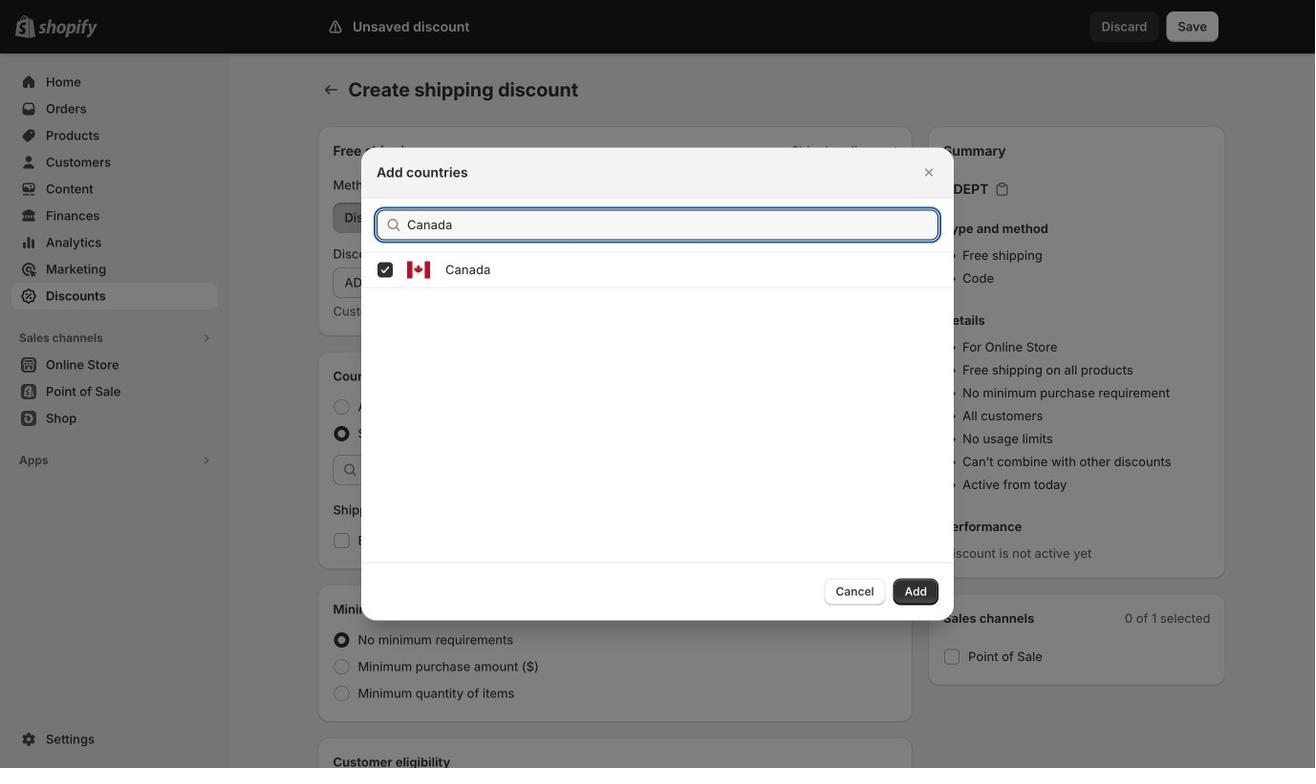 Task type: describe. For each thing, give the bounding box(es) containing it.
shopify image
[[38, 19, 98, 38]]

Search countries text field
[[407, 210, 939, 240]]



Task type: locate. For each thing, give the bounding box(es) containing it.
dialog
[[0, 148, 1316, 621]]



Task type: vqa. For each thing, say whether or not it's contained in the screenshot.
DIALOG
yes



